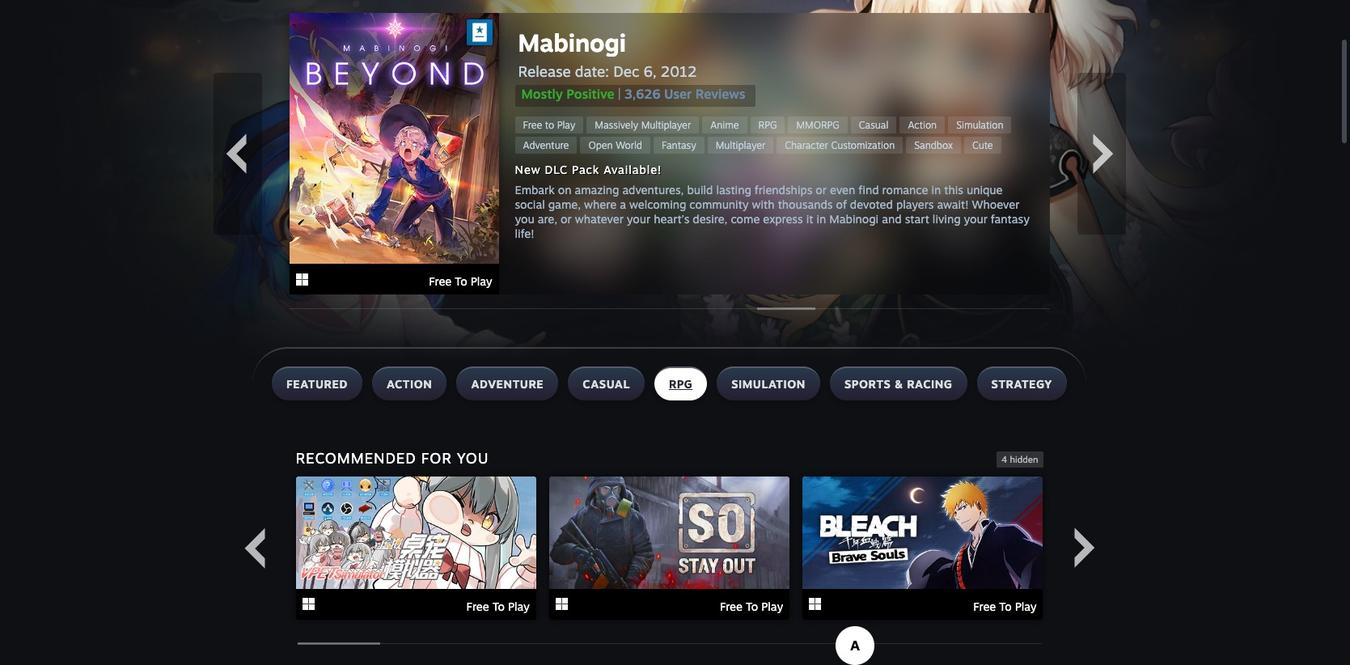 Task type: describe. For each thing, give the bounding box(es) containing it.
vpet simulator image
[[296, 477, 536, 589]]

reviews
[[696, 86, 746, 102]]

fantasy
[[662, 139, 696, 151]]

mabinogi link
[[518, 28, 755, 57]]

0 vertical spatial multiplayer
[[641, 119, 691, 131]]

you
[[457, 449, 489, 467]]

hidden
[[1010, 454, 1038, 465]]

simulation adventure
[[523, 119, 1004, 151]]

free to play
[[523, 119, 575, 131]]

welcoming
[[629, 197, 686, 211]]

come
[[731, 212, 760, 226]]

devoted
[[850, 197, 893, 211]]

amazing
[[575, 183, 619, 197]]

mmorpg
[[796, 119, 840, 131]]

sandbox
[[914, 139, 953, 151]]

build
[[687, 183, 713, 197]]

simulation for simulation
[[731, 377, 806, 391]]

mabinogi image
[[289, 13, 499, 264]]

play for stay out image
[[762, 599, 783, 613]]

release
[[518, 62, 571, 80]]

start
[[905, 212, 929, 226]]

on
[[558, 183, 571, 197]]

find
[[859, 183, 879, 197]]

open
[[588, 139, 613, 151]]

fantasy
[[991, 212, 1030, 226]]

free to play for bleach brave souls image
[[973, 599, 1037, 613]]

&
[[895, 377, 904, 391]]

you
[[515, 212, 534, 226]]

cute link
[[964, 137, 1001, 154]]

sandbox link
[[906, 137, 961, 154]]

4
[[1002, 454, 1007, 465]]

adventure inside "simulation adventure"
[[523, 139, 569, 151]]

to for the vpet simulator "image" at the bottom of the page
[[492, 599, 505, 613]]

desire,
[[693, 212, 728, 226]]

racing
[[907, 377, 953, 391]]

massively multiplayer link
[[587, 116, 699, 133]]

bleach brave souls image
[[803, 477, 1043, 589]]

|
[[618, 86, 621, 102]]

2012
[[661, 62, 697, 80]]

and
[[882, 212, 902, 226]]

1 horizontal spatial in
[[932, 183, 941, 197]]

for
[[421, 449, 452, 467]]

featured
[[286, 377, 348, 391]]

massively
[[595, 119, 638, 131]]

adventures,
[[622, 183, 684, 197]]

a
[[620, 197, 626, 211]]

cute
[[972, 139, 993, 151]]

new
[[515, 163, 541, 176]]

0 vertical spatial or
[[816, 183, 827, 197]]

new dlc pack available! embark on amazing adventures, build lasting friendships or even find romance in this unique social game, where a welcoming community with thousands of devoted players await! whoever you are, or whatever your heart's desire, come express it in mabinogi and start living your fantasy life!
[[515, 163, 1030, 240]]

mabinogi inside mabinogi release date: dec 6, 2012 mostly positive | 3,626 user reviews
[[518, 28, 626, 57]]

2 your from the left
[[964, 212, 988, 226]]

character
[[785, 139, 828, 151]]

1 horizontal spatial casual
[[859, 119, 889, 131]]

casual link
[[851, 116, 897, 133]]

user
[[664, 86, 692, 102]]

to for bleach brave souls image
[[999, 599, 1012, 613]]

6,
[[644, 62, 657, 80]]

massively multiplayer
[[595, 119, 691, 131]]

adventure link
[[515, 137, 577, 154]]

community
[[690, 197, 749, 211]]

of
[[836, 197, 847, 211]]

free inside free to play link
[[523, 119, 542, 131]]

to for stay out image
[[746, 599, 758, 613]]

free for bleach brave souls image
[[973, 599, 996, 613]]

mmorpg link
[[788, 116, 848, 133]]

1 vertical spatial casual
[[583, 377, 630, 391]]

3,626
[[625, 86, 661, 102]]

mabinogi inside new dlc pack available! embark on amazing adventures, build lasting friendships or even find romance in this unique social game, where a welcoming community with thousands of devoted players await! whoever you are, or whatever your heart's desire, come express it in mabinogi and start living your fantasy life!
[[829, 212, 879, 226]]

0 horizontal spatial rpg
[[669, 377, 693, 391]]

heart's
[[654, 212, 690, 226]]

await!
[[937, 197, 969, 211]]

game,
[[548, 197, 581, 211]]

multiplayer link
[[708, 137, 774, 154]]

unique
[[967, 183, 1003, 197]]



Task type: vqa. For each thing, say whether or not it's contained in the screenshot.
'community'
yes



Task type: locate. For each thing, give the bounding box(es) containing it.
action inside action link
[[908, 119, 937, 131]]

0 horizontal spatial your
[[627, 212, 651, 226]]

0 vertical spatial rpg
[[759, 119, 777, 131]]

life!
[[515, 227, 534, 240]]

recommended
[[296, 449, 416, 467]]

whoever
[[972, 197, 1020, 211]]

action up sandbox link
[[908, 119, 937, 131]]

this
[[944, 183, 964, 197]]

play for the vpet simulator "image" at the bottom of the page
[[508, 599, 530, 613]]

your down welcoming
[[627, 212, 651, 226]]

free to play link
[[289, 13, 499, 297], [296, 477, 536, 622], [549, 477, 790, 622], [803, 477, 1043, 622]]

casual
[[859, 119, 889, 131], [583, 377, 630, 391]]

adventure
[[523, 139, 569, 151], [471, 377, 544, 391]]

0 vertical spatial casual
[[859, 119, 889, 131]]

with
[[752, 197, 775, 211]]

1 horizontal spatial action
[[908, 119, 937, 131]]

anime
[[711, 119, 739, 131]]

character customization link
[[777, 137, 903, 154]]

0 vertical spatial previous image
[[216, 133, 256, 174]]

open world link
[[580, 137, 650, 154]]

sports & racing
[[845, 377, 953, 391]]

mabinogi release date: dec 6, 2012 mostly positive | 3,626 user reviews
[[518, 28, 746, 102]]

play
[[557, 119, 575, 131], [471, 274, 492, 288], [508, 599, 530, 613], [762, 599, 783, 613], [1015, 599, 1037, 613]]

0 horizontal spatial casual
[[583, 377, 630, 391]]

in
[[932, 183, 941, 197], [817, 212, 826, 226]]

play for bleach brave souls image
[[1015, 599, 1037, 613]]

in right it
[[817, 212, 826, 226]]

0 horizontal spatial or
[[561, 212, 572, 226]]

1 vertical spatial action
[[387, 377, 432, 391]]

it
[[806, 212, 813, 226]]

social
[[515, 197, 545, 211]]

or down game,
[[561, 212, 572, 226]]

mabinogi up date:
[[518, 28, 626, 57]]

open world
[[588, 139, 642, 151]]

1 horizontal spatial mabinogi
[[829, 212, 879, 226]]

available!
[[604, 163, 662, 176]]

multiplayer up fantasy link
[[641, 119, 691, 131]]

next image for bottommost previous image
[[1064, 528, 1105, 568]]

date:
[[575, 62, 609, 80]]

mostly
[[521, 86, 563, 102]]

4 hidden
[[1002, 454, 1038, 465]]

1 horizontal spatial multiplayer
[[716, 139, 766, 151]]

express
[[763, 212, 803, 226]]

0 vertical spatial mabinogi
[[518, 28, 626, 57]]

are,
[[538, 212, 557, 226]]

action link
[[900, 116, 945, 133]]

0 vertical spatial next image
[[1083, 133, 1123, 174]]

1 horizontal spatial simulation
[[956, 119, 1004, 131]]

free to play link
[[515, 116, 584, 133]]

1 vertical spatial rpg
[[669, 377, 693, 391]]

1 vertical spatial in
[[817, 212, 826, 226]]

free
[[523, 119, 542, 131], [429, 274, 452, 288], [466, 599, 489, 613], [720, 599, 743, 613], [973, 599, 996, 613]]

mabinogi down of
[[829, 212, 879, 226]]

embark
[[515, 183, 555, 197]]

mabinogi
[[518, 28, 626, 57], [829, 212, 879, 226]]

1 vertical spatial previous image
[[234, 528, 275, 568]]

whatever
[[575, 212, 624, 226]]

free for the vpet simulator "image" at the bottom of the page
[[466, 599, 489, 613]]

dec
[[613, 62, 640, 80]]

character customization
[[785, 139, 895, 151]]

1 vertical spatial or
[[561, 212, 572, 226]]

fantasy link
[[654, 137, 704, 154]]

players
[[896, 197, 934, 211]]

simulation
[[956, 119, 1004, 131], [731, 377, 806, 391]]

0 vertical spatial simulation
[[956, 119, 1004, 131]]

0 vertical spatial adventure
[[523, 139, 569, 151]]

1 vertical spatial next image
[[1064, 528, 1105, 568]]

free for stay out image
[[720, 599, 743, 613]]

friendships
[[755, 183, 813, 197]]

your down whoever
[[964, 212, 988, 226]]

your
[[627, 212, 651, 226], [964, 212, 988, 226]]

customization
[[831, 139, 895, 151]]

where
[[584, 197, 617, 211]]

rpg
[[759, 119, 777, 131], [669, 377, 693, 391]]

lasting
[[716, 183, 751, 197]]

1 your from the left
[[627, 212, 651, 226]]

simulation for simulation adventure
[[956, 119, 1004, 131]]

rpg link
[[750, 116, 785, 133]]

1 vertical spatial mabinogi
[[829, 212, 879, 226]]

or left even at the top
[[816, 183, 827, 197]]

1 vertical spatial simulation
[[731, 377, 806, 391]]

1 horizontal spatial your
[[964, 212, 988, 226]]

0 vertical spatial action
[[908, 119, 937, 131]]

stay out image
[[549, 477, 790, 589]]

strategy
[[991, 377, 1052, 391]]

0 vertical spatial in
[[932, 183, 941, 197]]

action up recommended for you
[[387, 377, 432, 391]]

action
[[908, 119, 937, 131], [387, 377, 432, 391]]

romance
[[882, 183, 928, 197]]

to
[[455, 274, 467, 288], [492, 599, 505, 613], [746, 599, 758, 613], [999, 599, 1012, 613]]

recommended for you
[[296, 449, 489, 467]]

1 vertical spatial multiplayer
[[716, 139, 766, 151]]

1 vertical spatial adventure
[[471, 377, 544, 391]]

0 horizontal spatial multiplayer
[[641, 119, 691, 131]]

simulation link
[[948, 116, 1012, 133]]

previous image
[[216, 133, 256, 174], [234, 528, 275, 568]]

free to play for the vpet simulator "image" at the bottom of the page
[[466, 599, 530, 613]]

positive
[[567, 86, 615, 102]]

next image for top previous image
[[1083, 133, 1123, 174]]

0 horizontal spatial action
[[387, 377, 432, 391]]

free to play
[[429, 274, 492, 288], [466, 599, 530, 613], [720, 599, 783, 613], [973, 599, 1037, 613]]

multiplayer
[[641, 119, 691, 131], [716, 139, 766, 151]]

free to play for stay out image
[[720, 599, 783, 613]]

anime link
[[702, 116, 747, 133]]

world
[[616, 139, 642, 151]]

1 horizontal spatial rpg
[[759, 119, 777, 131]]

0 horizontal spatial mabinogi
[[518, 28, 626, 57]]

pack
[[572, 163, 600, 176]]

or
[[816, 183, 827, 197], [561, 212, 572, 226]]

next image
[[1083, 133, 1123, 174], [1064, 528, 1105, 568]]

sports
[[845, 377, 891, 391]]

to
[[545, 119, 554, 131]]

0 horizontal spatial in
[[817, 212, 826, 226]]

0 horizontal spatial simulation
[[731, 377, 806, 391]]

living
[[933, 212, 961, 226]]

even
[[830, 183, 855, 197]]

dlc
[[545, 163, 568, 176]]

simulation inside "simulation adventure"
[[956, 119, 1004, 131]]

multiplayer down anime link
[[716, 139, 766, 151]]

in left this
[[932, 183, 941, 197]]

1 horizontal spatial or
[[816, 183, 827, 197]]

thousands
[[778, 197, 833, 211]]



